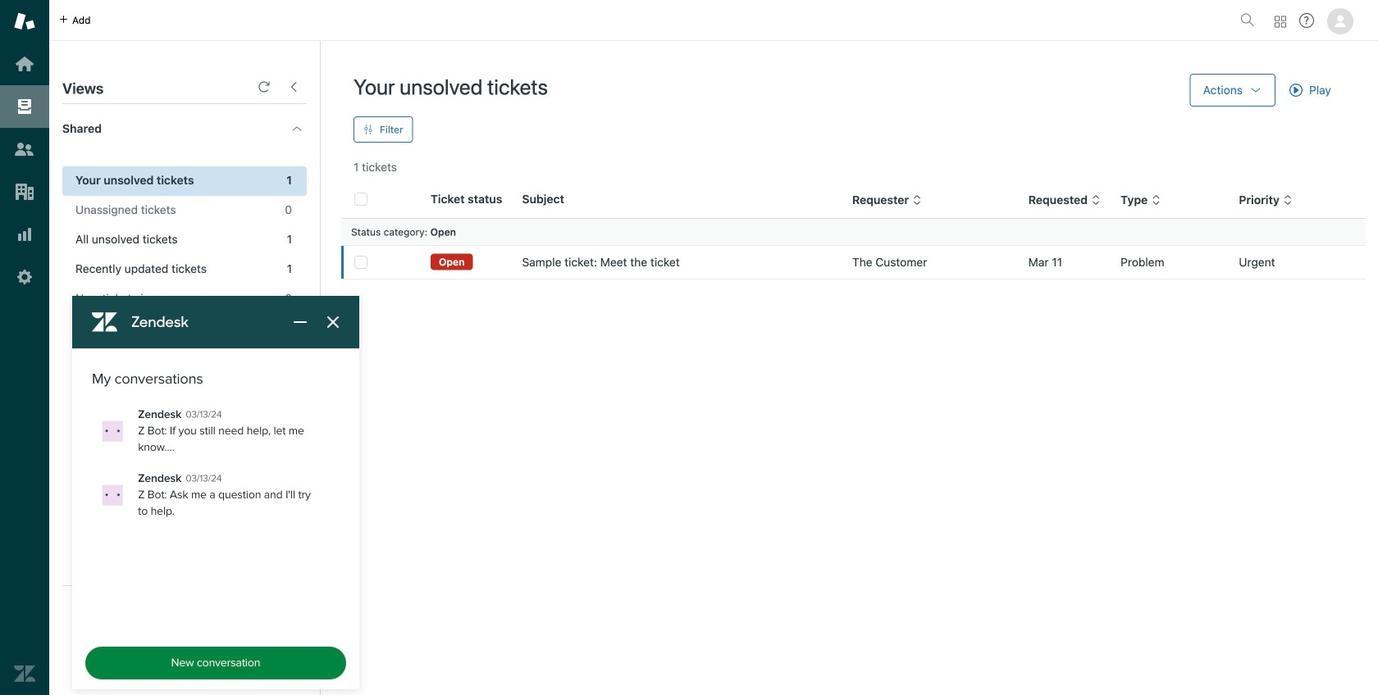 Task type: vqa. For each thing, say whether or not it's contained in the screenshot.
Reporting image
yes



Task type: locate. For each thing, give the bounding box(es) containing it.
hide panel views image
[[287, 80, 300, 94]]

views image
[[14, 96, 35, 117]]

main element
[[0, 0, 49, 696]]

zendesk products image
[[1275, 16, 1287, 27]]

get help image
[[1300, 13, 1315, 28]]

customers image
[[14, 139, 35, 160]]

heading
[[49, 104, 320, 153]]

row
[[341, 246, 1366, 279]]

reporting image
[[14, 224, 35, 245]]



Task type: describe. For each thing, give the bounding box(es) containing it.
zendesk support image
[[14, 11, 35, 32]]

refresh views pane image
[[258, 80, 271, 94]]

organizations image
[[14, 181, 35, 203]]

zendesk image
[[14, 664, 35, 685]]

admin image
[[14, 267, 35, 288]]

get started image
[[14, 53, 35, 75]]



